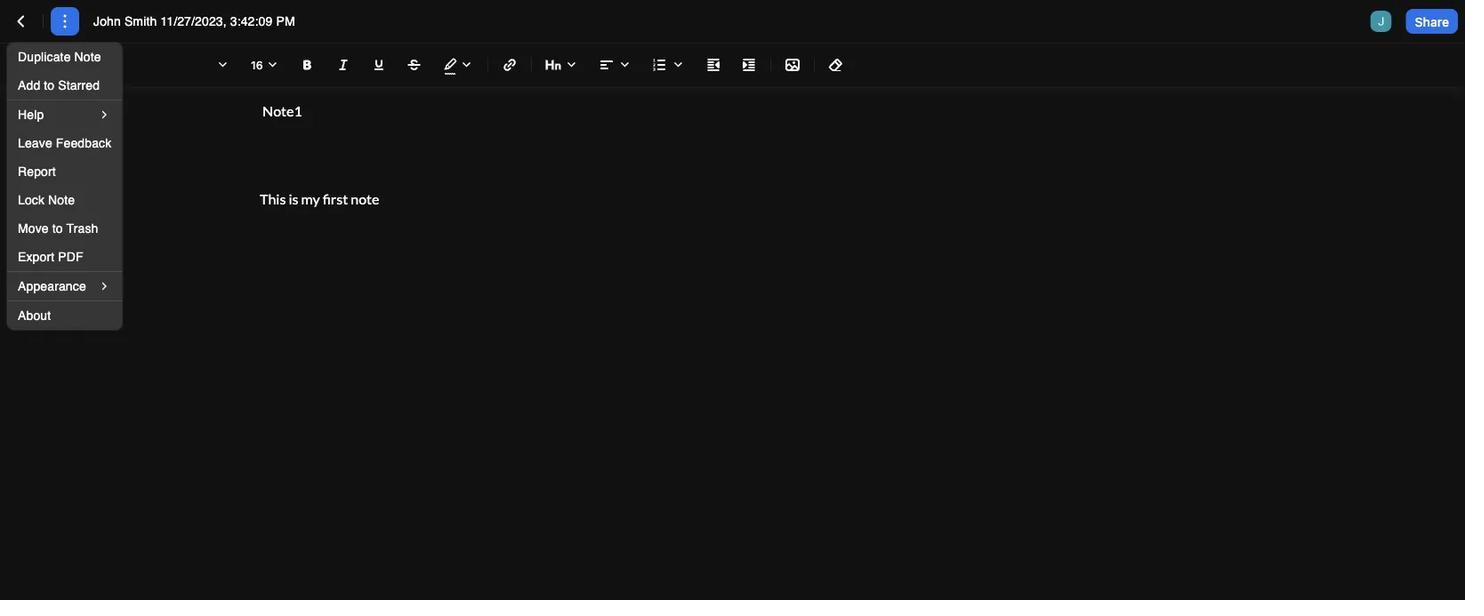 Task type: locate. For each thing, give the bounding box(es) containing it.
first
[[323, 191, 348, 208]]

this is my first note
[[260, 191, 380, 208]]

1 vertical spatial to
[[52, 222, 63, 236]]

1 vertical spatial note
[[48, 193, 75, 207]]

clear style image
[[826, 54, 847, 76]]

export pdf
[[18, 250, 83, 264]]

note up 'move to trash' menu item
[[48, 193, 75, 207]]

note inside duplicate note "menu item"
[[74, 50, 101, 64]]

bold image
[[297, 54, 319, 76]]

to
[[44, 78, 55, 93], [52, 222, 63, 236]]

this
[[260, 191, 286, 208]]

add to starred menu item
[[7, 71, 122, 100]]

all notes image
[[11, 11, 32, 32]]

move
[[18, 222, 49, 236]]

italic image
[[333, 54, 354, 76]]

is
[[289, 191, 299, 208]]

duplicate note menu item
[[7, 43, 122, 71]]

trash
[[66, 222, 98, 236]]

0 vertical spatial note
[[74, 50, 101, 64]]

None text field
[[93, 12, 317, 30]]

my
[[301, 191, 320, 208]]

note for duplicate note
[[74, 50, 101, 64]]

move to trash menu item
[[7, 215, 122, 243]]

export pdf menu item
[[7, 243, 122, 271]]

leave feedback link
[[7, 129, 122, 158]]

menu containing duplicate note
[[7, 43, 122, 330]]

duplicate
[[18, 50, 71, 64]]

to right move
[[52, 222, 63, 236]]

menu
[[7, 43, 122, 330]]

add
[[18, 78, 40, 93]]

note up starred
[[74, 50, 101, 64]]

0 vertical spatial to
[[44, 78, 55, 93]]

note
[[74, 50, 101, 64], [48, 193, 75, 207]]

appearance menu item
[[7, 272, 122, 301]]

note inside lock note menu item
[[48, 193, 75, 207]]

export
[[18, 250, 55, 264]]

note1
[[260, 102, 302, 119]]

move to trash
[[18, 222, 98, 236]]

to for trash
[[52, 222, 63, 236]]

increase indent image
[[739, 54, 760, 76]]

add to starred
[[18, 78, 100, 93]]

16
[[251, 59, 263, 71]]

note
[[351, 191, 380, 208]]

report menu item
[[7, 158, 122, 186]]

pdf
[[58, 250, 83, 264]]

to right add
[[44, 78, 55, 93]]

lock
[[18, 193, 45, 207]]



Task type: describe. For each thing, give the bounding box(es) containing it.
share button
[[1407, 9, 1459, 34]]

lock note
[[18, 193, 75, 207]]

help
[[18, 108, 44, 122]]

link image
[[499, 54, 521, 76]]

leave
[[18, 136, 52, 150]]

underline image
[[368, 54, 390, 76]]

share
[[1416, 14, 1450, 29]]

more image
[[54, 11, 76, 32]]

feedback
[[56, 136, 112, 150]]

help menu item
[[7, 101, 122, 129]]

16 button
[[244, 51, 287, 79]]

report
[[18, 165, 56, 179]]

john smith image
[[1371, 11, 1393, 32]]

strikethrough image
[[404, 54, 425, 76]]

about
[[18, 309, 51, 323]]

note for lock note
[[48, 193, 75, 207]]

duplicate note
[[18, 50, 101, 64]]

decrease indent image
[[703, 54, 725, 76]]

appearance
[[18, 279, 86, 294]]

lock note menu item
[[7, 186, 122, 215]]

to for starred
[[44, 78, 55, 93]]

starred
[[58, 78, 100, 93]]

font image
[[212, 54, 233, 76]]

about menu item
[[7, 302, 122, 330]]

leave feedback
[[18, 136, 112, 150]]

insert image image
[[782, 54, 804, 76]]



Task type: vqa. For each thing, say whether or not it's contained in the screenshot.
John Smith Icon
yes



